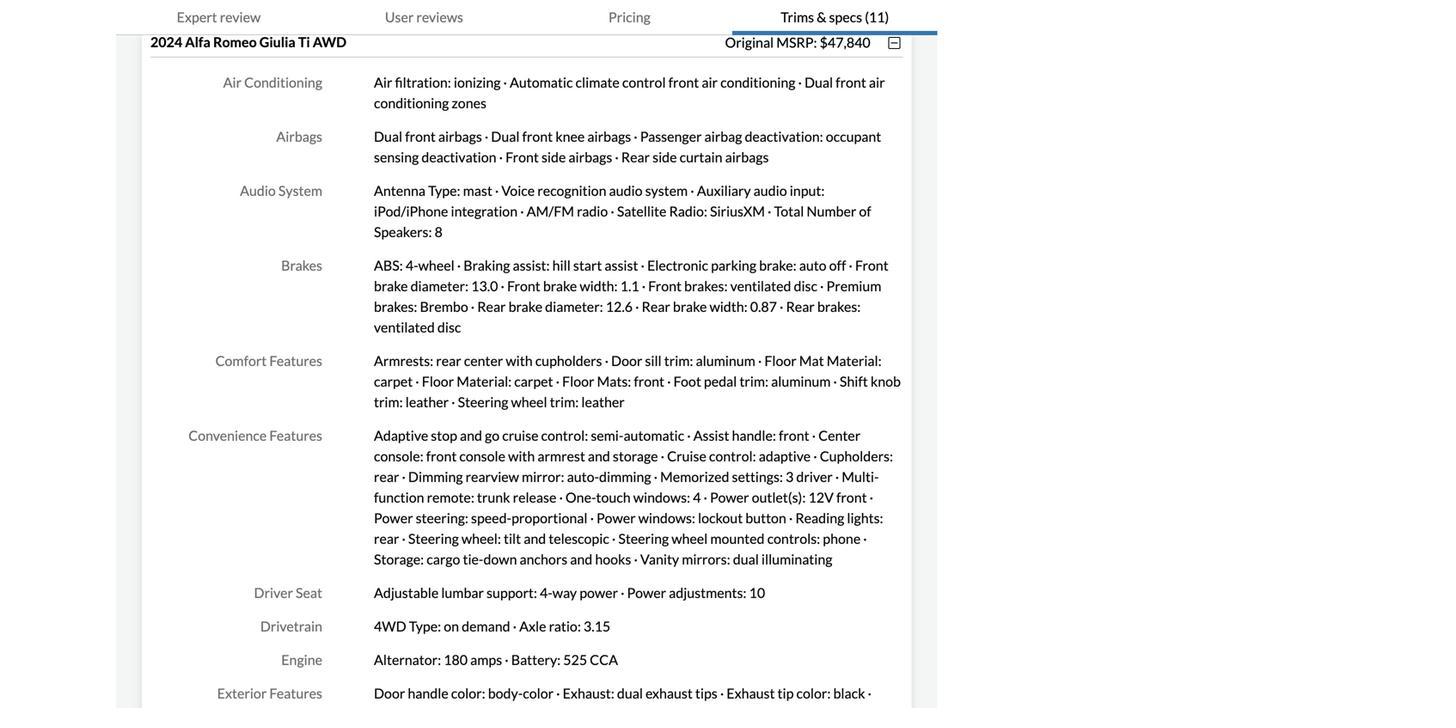 Task type: vqa. For each thing, say whether or not it's contained in the screenshot.
the expert review
yes



Task type: locate. For each thing, give the bounding box(es) containing it.
pricing tab
[[527, 0, 733, 35]]

0 horizontal spatial audio
[[609, 182, 643, 199]]

2 horizontal spatial brakes:
[[818, 298, 861, 315]]

conditioning down original
[[721, 74, 796, 91]]

1 vertical spatial door
[[374, 685, 405, 702]]

· left grille
[[565, 706, 569, 709]]

rear
[[622, 149, 650, 166], [478, 298, 506, 315], [642, 298, 671, 315], [787, 298, 815, 315]]

diameter:
[[411, 278, 469, 295], [545, 298, 603, 315]]

1 vertical spatial windows:
[[639, 510, 696, 527]]

1 horizontal spatial air
[[374, 74, 393, 91]]

2 horizontal spatial dual
[[805, 74, 833, 91]]

2 vertical spatial rear
[[374, 531, 399, 547]]

1 vertical spatial width:
[[710, 298, 748, 315]]

1 horizontal spatial wheel
[[511, 394, 547, 411]]

black right tip
[[834, 685, 866, 702]]

color
[[523, 685, 554, 702], [532, 706, 562, 709]]

rear down passenger
[[622, 149, 650, 166]]

features down engine
[[270, 685, 323, 702]]

curtain
[[680, 149, 723, 166]]

driver
[[797, 469, 833, 486]]

· up stop
[[452, 394, 455, 411]]

· right ionizing
[[504, 74, 507, 91]]

1 horizontal spatial dual
[[733, 551, 759, 568]]

front inside dual front airbags · dual front knee airbags · passenger airbag deactivation: occupant sensing deactivation · front side airbags · rear side curtain airbags
[[506, 149, 539, 166]]

· left "center"
[[812, 427, 816, 444]]

dual left exhaust
[[617, 685, 643, 702]]

1 horizontal spatial air
[[869, 74, 885, 91]]

abs:
[[374, 257, 403, 274]]

1 horizontal spatial brakes:
[[685, 278, 728, 295]]

0 horizontal spatial floor
[[422, 373, 454, 390]]

door down alternator:
[[374, 685, 405, 702]]

parking
[[711, 257, 757, 274]]

0 vertical spatial material:
[[827, 353, 882, 369]]

rear up storage:
[[374, 531, 399, 547]]

lockout
[[698, 510, 743, 527]]

steering down steering:
[[408, 531, 459, 547]]

audio
[[240, 182, 276, 199]]

0 horizontal spatial ventilated
[[374, 319, 435, 336]]

one-
[[566, 489, 596, 506]]

ventilated up armrests:
[[374, 319, 435, 336]]

comfort features
[[216, 353, 323, 369]]

lights:
[[847, 510, 884, 527]]

2024 alfa romeo giulia ti awd
[[151, 34, 347, 50]]

pedal
[[704, 373, 737, 390]]

exterior features
[[217, 685, 323, 702]]

features right convenience
[[270, 427, 323, 444]]

ventilated up the 0.87
[[731, 278, 792, 295]]

illuminating
[[762, 551, 833, 568]]

windows: down 4
[[639, 510, 696, 527]]

wheel up cruise
[[511, 394, 547, 411]]

1 horizontal spatial disc
[[794, 278, 818, 295]]

1 horizontal spatial leather
[[582, 394, 625, 411]]

deactivation:
[[745, 128, 824, 145]]

4- down "anchors"
[[540, 585, 553, 602]]

center
[[819, 427, 861, 444]]

controls:
[[768, 531, 821, 547]]

· right the hooks
[[634, 551, 638, 568]]

· right tip
[[868, 685, 872, 702]]

armrest
[[538, 448, 586, 465]]

4
[[693, 489, 701, 506]]

1 vertical spatial aluminum
[[772, 373, 831, 390]]

aluminum up pedal
[[696, 353, 756, 369]]

and up "anchors"
[[524, 531, 546, 547]]

lumbar
[[441, 585, 484, 602]]

mounted
[[711, 531, 765, 547]]

0 horizontal spatial air
[[702, 74, 718, 91]]

touch
[[596, 489, 631, 506]]

air left filtration:
[[374, 74, 393, 91]]

mats:
[[597, 373, 632, 390]]

· up the function
[[402, 469, 406, 486]]

dual down mounted
[[733, 551, 759, 568]]

width: left the 0.87
[[710, 298, 748, 315]]

control: up armrest
[[541, 427, 588, 444]]

front up adaptive
[[779, 427, 810, 444]]

romeo
[[213, 34, 257, 50]]

number
[[807, 203, 857, 220]]

· right the 0.87
[[780, 298, 784, 315]]

1 vertical spatial 4-
[[540, 585, 553, 602]]

1 horizontal spatial door
[[612, 353, 643, 369]]

airbags
[[439, 128, 482, 145], [588, 128, 631, 145], [569, 149, 613, 166], [726, 149, 769, 166]]

2 vertical spatial wheel
[[672, 531, 708, 547]]

· left braking
[[457, 257, 461, 274]]

antenna
[[374, 182, 426, 199]]

axle
[[520, 618, 547, 635]]

· down 'original msrp: $47,840'
[[799, 74, 802, 91]]

· right driver
[[836, 469, 840, 486]]

0 vertical spatial color
[[523, 685, 554, 702]]

with
[[506, 353, 533, 369], [508, 448, 535, 465]]

1 horizontal spatial material:
[[827, 353, 882, 369]]

1 vertical spatial wheel
[[511, 394, 547, 411]]

storage:
[[374, 551, 424, 568]]

air up airbag
[[702, 74, 718, 91]]

brake down electronic
[[673, 298, 707, 315]]

front for door handle color: body-color · exhaust: dual exhaust tips · exhaust tip color: black · front bumper color: body-color · grille color: chrome surround · mirror color: black 
[[374, 706, 407, 709]]

handle
[[408, 685, 449, 702]]

power down touch
[[597, 510, 636, 527]]

exhaust
[[646, 685, 693, 702]]

type: left mast
[[428, 182, 461, 199]]

1 horizontal spatial width:
[[710, 298, 748, 315]]

release
[[513, 489, 557, 506]]

· left "mat"
[[758, 353, 762, 369]]

1 vertical spatial black
[[837, 706, 869, 709]]

aluminum down "mat"
[[772, 373, 831, 390]]

1 vertical spatial conditioning
[[374, 95, 449, 111]]

specs
[[829, 9, 863, 25]]

0 horizontal spatial side
[[542, 149, 566, 166]]

proportional
[[512, 510, 588, 527]]

carpet down armrests:
[[374, 373, 413, 390]]

floor down cupholders
[[563, 373, 595, 390]]

0 horizontal spatial material:
[[457, 373, 512, 390]]

windows:
[[634, 489, 691, 506], [639, 510, 696, 527]]

with right center
[[506, 353, 533, 369]]

4-
[[406, 257, 419, 274], [540, 585, 553, 602]]

0 vertical spatial type:
[[428, 182, 461, 199]]

features for exterior features
[[270, 685, 323, 702]]

0 horizontal spatial leather
[[406, 394, 449, 411]]

0 horizontal spatial wheel
[[419, 257, 455, 274]]

tab list
[[116, 0, 938, 35]]

2 horizontal spatial floor
[[765, 353, 797, 369]]

1 vertical spatial dual
[[617, 685, 643, 702]]

reading
[[796, 510, 845, 527]]

width: down the start
[[580, 278, 618, 295]]

front up premium
[[856, 257, 889, 274]]

disc down brembo at left
[[438, 319, 461, 336]]

0 vertical spatial aluminum
[[696, 353, 756, 369]]

1 vertical spatial material:
[[457, 373, 512, 390]]

· down automatic
[[661, 448, 665, 465]]

dual up deactivation
[[491, 128, 520, 145]]

0 vertical spatial 4-
[[406, 257, 419, 274]]

2 features from the top
[[270, 427, 323, 444]]

type: for on
[[409, 618, 441, 635]]

4- right abs:
[[406, 257, 419, 274]]

· up radio:
[[691, 182, 695, 199]]

1 carpet from the left
[[374, 373, 413, 390]]

1 horizontal spatial ventilated
[[731, 278, 792, 295]]

0 vertical spatial conditioning
[[721, 74, 796, 91]]

1 vertical spatial body-
[[497, 706, 532, 709]]

wheel inside abs: 4-wheel · braking assist: hill start assist · electronic parking brake: auto off · front brake diameter: 13.0 · front brake width: 1.1 · front brakes: ventilated disc · premium brakes: brembo · rear brake diameter: 12.6 · rear brake width: 0.87 · rear brakes: ventilated disc
[[419, 257, 455, 274]]

2 horizontal spatial wheel
[[672, 531, 708, 547]]

features for comfort features
[[270, 353, 323, 369]]

off
[[830, 257, 847, 274]]

4wd type: on demand · axle ratio: 3.15
[[374, 618, 611, 635]]

1 leather from the left
[[406, 394, 449, 411]]

front inside armrests: rear center with cupholders · door sill trim: aluminum · floor mat material: carpet · floor material: carpet · floor mats: front · foot pedal trim: aluminum · shift knob trim: leather · steering wheel trim: leather
[[634, 373, 665, 390]]

front up sensing
[[405, 128, 436, 145]]

side down passenger
[[653, 149, 677, 166]]

telescopic
[[549, 531, 610, 547]]

· down the storage
[[654, 469, 658, 486]]

remote:
[[427, 489, 475, 506]]

side down the knee
[[542, 149, 566, 166]]

0 vertical spatial body-
[[488, 685, 523, 702]]

front for dual front airbags · dual front knee airbags · passenger airbag deactivation: occupant sensing deactivation · front side airbags · rear side curtain airbags
[[506, 149, 539, 166]]

1 vertical spatial with
[[508, 448, 535, 465]]

dual front airbags · dual front knee airbags · passenger airbag deactivation: occupant sensing deactivation · front side airbags · rear side curtain airbags
[[374, 128, 882, 166]]

expert
[[177, 9, 217, 25]]

3 features from the top
[[270, 685, 323, 702]]

function
[[374, 489, 424, 506]]

2 side from the left
[[653, 149, 677, 166]]

mast
[[463, 182, 493, 199]]

with inside adaptive stop and go cruise control: semi-automatic · assist handle: front · center console: front console with armrest and storage · cruise control: adaptive · cupholders: rear · dimming rearview mirror: auto-dimming · memorized settings: 3 driver · multi- function remote: trunk release · one-touch windows: 4 · power outlet(s): 12v front · power steering: speed-proportional · power windows: lockout button · reading lights: rear · steering wheel: tilt and telescopic · steering wheel mounted controls: phone · storage: cargo tie-down anchors and hooks · vanity mirrors: dual illuminating
[[508, 448, 535, 465]]

0 horizontal spatial dual
[[617, 685, 643, 702]]

phone
[[823, 531, 861, 547]]

air
[[702, 74, 718, 91], [869, 74, 885, 91]]

tip
[[778, 685, 794, 702]]

0 vertical spatial width:
[[580, 278, 618, 295]]

air
[[223, 74, 242, 91], [374, 74, 393, 91]]

2 carpet from the left
[[515, 373, 553, 390]]

1 side from the left
[[542, 149, 566, 166]]

rear
[[436, 353, 462, 369], [374, 469, 399, 486], [374, 531, 399, 547]]

front right control
[[669, 74, 699, 91]]

and
[[460, 427, 482, 444], [588, 448, 610, 465], [524, 531, 546, 547], [570, 551, 593, 568]]

brakes: down premium
[[818, 298, 861, 315]]

0 horizontal spatial carpet
[[374, 373, 413, 390]]

1 vertical spatial diameter:
[[545, 298, 603, 315]]

1 horizontal spatial conditioning
[[721, 74, 796, 91]]

1 horizontal spatial diameter:
[[545, 298, 603, 315]]

1 vertical spatial type:
[[409, 618, 441, 635]]

0 vertical spatial features
[[270, 353, 323, 369]]

0 vertical spatial ventilated
[[731, 278, 792, 295]]

floor down armrests:
[[422, 373, 454, 390]]

power down the function
[[374, 510, 413, 527]]

1 horizontal spatial control:
[[709, 448, 757, 465]]

demand
[[462, 618, 510, 635]]

mirror:
[[522, 469, 565, 486]]

2 air from the left
[[374, 74, 393, 91]]

expert review tab
[[116, 0, 322, 35]]

0 vertical spatial diameter:
[[411, 278, 469, 295]]

wheel
[[419, 257, 455, 274], [511, 394, 547, 411], [672, 531, 708, 547]]

0 horizontal spatial conditioning
[[374, 95, 449, 111]]

0 horizontal spatial width:
[[580, 278, 618, 295]]

driver
[[254, 585, 293, 602]]

disc
[[794, 278, 818, 295], [438, 319, 461, 336]]

1 audio from the left
[[609, 182, 643, 199]]

armrests:
[[374, 353, 434, 369]]

10
[[750, 585, 766, 602]]

· right mast
[[495, 182, 499, 199]]

brakes: down the parking
[[685, 278, 728, 295]]

· up the 'antenna type: mast · voice recognition audio system · auxiliary audio input: ipod/iphone integration · am/fm radio · satellite radio: siriusxm · total number of speakers: 8'
[[615, 149, 619, 166]]

0 vertical spatial dual
[[733, 551, 759, 568]]

material: down center
[[457, 373, 512, 390]]

antenna type: mast · voice recognition audio system · auxiliary audio input: ipod/iphone integration · am/fm radio · satellite radio: siriusxm · total number of speakers: 8
[[374, 182, 872, 240]]

braking
[[464, 257, 510, 274]]

1 features from the top
[[270, 353, 323, 369]]

air for air filtration: ionizing · automatic climate control front air conditioning · dual front air conditioning zones
[[374, 74, 393, 91]]

color left grille
[[532, 706, 562, 709]]

4- inside abs: 4-wheel · braking assist: hill start assist · electronic parking brake: auto off · front brake diameter: 13.0 · front brake width: 1.1 · front brakes: ventilated disc · premium brakes: brembo · rear brake diameter: 12.6 · rear brake width: 0.87 · rear brakes: ventilated disc
[[406, 257, 419, 274]]

1 horizontal spatial carpet
[[515, 373, 553, 390]]

pricing
[[609, 9, 651, 25]]

1 horizontal spatial audio
[[754, 182, 787, 199]]

airbags right the knee
[[588, 128, 631, 145]]

diameter: down hill
[[545, 298, 603, 315]]

0 vertical spatial door
[[612, 353, 643, 369]]

· right radio
[[611, 203, 615, 220]]

1 horizontal spatial side
[[653, 149, 677, 166]]

front inside door handle color: body-color · exhaust: dual exhaust tips · exhaust tip color: black · front bumper color: body-color · grille color: chrome surround · mirror color: black
[[374, 706, 407, 709]]

· right 1.1
[[642, 278, 646, 295]]

2 vertical spatial features
[[270, 685, 323, 702]]

exhaust
[[727, 685, 775, 702]]

air inside air filtration: ionizing · automatic climate control front air conditioning · dual front air conditioning zones
[[374, 74, 393, 91]]

0 vertical spatial disc
[[794, 278, 818, 295]]

seat
[[296, 585, 323, 602]]

rear inside armrests: rear center with cupholders · door sill trim: aluminum · floor mat material: carpet · floor material: carpet · floor mats: front · foot pedal trim: aluminum · shift knob trim: leather · steering wheel trim: leather
[[436, 353, 462, 369]]

12.6
[[606, 298, 633, 315]]

1 vertical spatial disc
[[438, 319, 461, 336]]

front left the knee
[[523, 128, 553, 145]]

· up cruise
[[687, 427, 691, 444]]

air filtration: ionizing · automatic climate control front air conditioning · dual front air conditioning zones
[[374, 74, 885, 111]]

0 vertical spatial with
[[506, 353, 533, 369]]

type: inside the 'antenna type: mast · voice recognition audio system · auxiliary audio input: ipod/iphone integration · am/fm radio · satellite radio: siriusxm · total number of speakers: 8'
[[428, 182, 461, 199]]

0 horizontal spatial disc
[[438, 319, 461, 336]]

0 horizontal spatial control:
[[541, 427, 588, 444]]

1 air from the left
[[223, 74, 242, 91]]

1 vertical spatial features
[[270, 427, 323, 444]]

0 vertical spatial rear
[[436, 353, 462, 369]]

user reviews tab
[[322, 0, 527, 35]]

0 horizontal spatial door
[[374, 685, 405, 702]]

0 horizontal spatial aluminum
[[696, 353, 756, 369]]

front down multi-
[[837, 489, 867, 506]]

control: down assist
[[709, 448, 757, 465]]

rear left center
[[436, 353, 462, 369]]

dual up sensing
[[374, 128, 403, 145]]

13.0
[[471, 278, 498, 295]]

settings:
[[732, 469, 783, 486]]

leather down mats:
[[582, 394, 625, 411]]

minus square image
[[886, 36, 904, 50]]

0 horizontal spatial 4-
[[406, 257, 419, 274]]

· left total
[[768, 203, 772, 220]]

door inside door handle color: body-color · exhaust: dual exhaust tips · exhaust tip color: black · front bumper color: body-color · grille color: chrome surround · mirror color: black
[[374, 685, 405, 702]]

0 vertical spatial windows:
[[634, 489, 691, 506]]

0 vertical spatial wheel
[[419, 257, 455, 274]]

floor left "mat"
[[765, 353, 797, 369]]

adjustments:
[[669, 585, 747, 602]]

mat
[[800, 353, 824, 369]]

0 horizontal spatial air
[[223, 74, 242, 91]]

wheel up mirrors:
[[672, 531, 708, 547]]



Task type: describe. For each thing, give the bounding box(es) containing it.
handle:
[[732, 427, 777, 444]]

3
[[786, 469, 794, 486]]

ti
[[298, 34, 310, 50]]

speed-
[[471, 510, 512, 527]]

and left go
[[460, 427, 482, 444]]

zones
[[452, 95, 487, 111]]

rear right the 0.87
[[787, 298, 815, 315]]

· down armrests:
[[416, 373, 419, 390]]

trim: right pedal
[[740, 373, 769, 390]]

1 horizontal spatial dual
[[491, 128, 520, 145]]

dimming
[[599, 469, 651, 486]]

amps
[[471, 652, 502, 669]]

front for abs: 4-wheel · braking assist: hill start assist · electronic parking brake: auto off · front brake diameter: 13.0 · front brake width: 1.1 · front brakes: ventilated disc · premium brakes: brembo · rear brake diameter: 12.6 · rear brake width: 0.87 · rear brakes: ventilated disc
[[856, 257, 889, 274]]

exterior
[[217, 685, 267, 702]]

$47,840
[[820, 34, 871, 51]]

trunk
[[477, 489, 510, 506]]

passenger
[[641, 128, 702, 145]]

· right 13.0
[[501, 278, 505, 295]]

and down semi-
[[588, 448, 610, 465]]

premium
[[827, 278, 882, 295]]

reviews
[[417, 9, 463, 25]]

hill
[[553, 257, 571, 274]]

auto-
[[567, 469, 599, 486]]

system
[[279, 182, 323, 199]]

· right the assist in the top of the page
[[641, 257, 645, 274]]

knee
[[556, 128, 585, 145]]

· right power
[[621, 585, 625, 602]]

front down electronic
[[649, 278, 682, 295]]

airbags up deactivation
[[439, 128, 482, 145]]

0 horizontal spatial diameter:
[[411, 278, 469, 295]]

· up mats:
[[605, 353, 609, 369]]

trim: up foot
[[665, 353, 694, 369]]

tab list containing expert review
[[116, 0, 938, 35]]

trims
[[781, 9, 814, 25]]

armrests: rear center with cupholders · door sill trim: aluminum · floor mat material: carpet · floor material: carpet · floor mats: front · foot pedal trim: aluminum · shift knob trim: leather · steering wheel trim: leather
[[374, 353, 901, 411]]

console:
[[374, 448, 424, 465]]

alternator:
[[374, 652, 441, 669]]

cruise
[[502, 427, 539, 444]]

driver seat
[[254, 585, 323, 602]]

dual inside air filtration: ionizing · automatic climate control front air conditioning · dual front air conditioning zones
[[805, 74, 833, 91]]

auxiliary
[[697, 182, 751, 199]]

semi-
[[591, 427, 624, 444]]

steering:
[[416, 510, 469, 527]]

0 vertical spatial black
[[834, 685, 866, 702]]

engine
[[281, 652, 323, 669]]

rear down 13.0
[[478, 298, 506, 315]]

· down cupholders
[[556, 373, 560, 390]]

original msrp: $47,840
[[725, 34, 871, 51]]

control
[[623, 74, 666, 91]]

knob
[[871, 373, 901, 390]]

1 vertical spatial rear
[[374, 469, 399, 486]]

user
[[385, 9, 414, 25]]

climate
[[576, 74, 620, 91]]

2 leather from the left
[[582, 394, 625, 411]]

cca
[[590, 652, 618, 669]]

3.15
[[584, 618, 611, 635]]

tips
[[696, 685, 718, 702]]

4wd
[[374, 618, 406, 635]]

dual inside adaptive stop and go cruise control: semi-automatic · assist handle: front · center console: front console with armrest and storage · cruise control: adaptive · cupholders: rear · dimming rearview mirror: auto-dimming · memorized settings: 3 driver · multi- function remote: trunk release · one-touch windows: 4 · power outlet(s): 12v front · power steering: speed-proportional · power windows: lockout button · reading lights: rear · steering wheel: tilt and telescopic · steering wheel mounted controls: phone · storage: cargo tie-down anchors and hooks · vanity mirrors: dual illuminating
[[733, 551, 759, 568]]

2024
[[151, 34, 182, 50]]

user reviews
[[385, 9, 463, 25]]

525
[[564, 652, 587, 669]]

of
[[860, 203, 872, 220]]

· right amps
[[505, 652, 509, 669]]

color: right tip
[[797, 685, 831, 702]]

· down auto
[[821, 278, 824, 295]]

grille
[[571, 706, 605, 709]]

color: right bumper
[[460, 706, 494, 709]]

steering up vanity
[[619, 531, 669, 547]]

· up the "surround"
[[721, 685, 724, 702]]

conditioning
[[244, 74, 323, 91]]

airbags down the knee
[[569, 149, 613, 166]]

cupholders
[[536, 353, 602, 369]]

color: right grille
[[607, 706, 642, 709]]

storage
[[613, 448, 658, 465]]

door handle color: body-color · exhaust: dual exhaust tips · exhaust tip color: black · front bumper color: body-color · grille color: chrome surround · mirror color: black 
[[374, 685, 884, 709]]

power down vanity
[[627, 585, 667, 602]]

front down assist:
[[507, 278, 541, 295]]

giulia
[[260, 34, 296, 50]]

· up controls:
[[789, 510, 793, 527]]

trims & specs (11) tab
[[733, 0, 938, 35]]

· left one-
[[559, 489, 563, 506]]

0 vertical spatial control:
[[541, 427, 588, 444]]

shift
[[840, 373, 868, 390]]

automatic
[[624, 427, 685, 444]]

mirrors:
[[682, 551, 731, 568]]

1 vertical spatial control:
[[709, 448, 757, 465]]

0 horizontal spatial dual
[[374, 128, 403, 145]]

adaptive stop and go cruise control: semi-automatic · assist handle: front · center console: front console with armrest and storage · cruise control: adaptive · cupholders: rear · dimming rearview mirror: auto-dimming · memorized settings: 3 driver · multi- function remote: trunk release · one-touch windows: 4 · power outlet(s): 12v front · power steering: speed-proportional · power windows: lockout button · reading lights: rear · steering wheel: tilt and telescopic · steering wheel mounted controls: phone · storage: cargo tie-down anchors and hooks · vanity mirrors: dual illuminating
[[374, 427, 894, 568]]

ratio:
[[549, 618, 581, 635]]

door inside armrests: rear center with cupholders · door sill trim: aluminum · floor mat material: carpet · floor material: carpet · floor mats: front · foot pedal trim: aluminum · shift knob trim: leather · steering wheel trim: leather
[[612, 353, 643, 369]]

1 horizontal spatial aluminum
[[772, 373, 831, 390]]

voice
[[502, 182, 535, 199]]

· up the hooks
[[612, 531, 616, 547]]

trim: up adaptive
[[374, 394, 403, 411]]

· up voice
[[499, 149, 503, 166]]

type: for mast
[[428, 182, 461, 199]]

ionizing
[[454, 74, 501, 91]]

trim: down cupholders
[[550, 394, 579, 411]]

0 horizontal spatial brakes:
[[374, 298, 418, 315]]

· left passenger
[[634, 128, 638, 145]]

color: right mirror
[[800, 706, 835, 709]]

cargo
[[427, 551, 460, 568]]

review
[[220, 9, 261, 25]]

adaptive
[[759, 448, 811, 465]]

input:
[[790, 182, 825, 199]]

· right 4
[[704, 489, 708, 506]]

1 horizontal spatial 4-
[[540, 585, 553, 602]]

1 vertical spatial ventilated
[[374, 319, 435, 336]]

· down exhaust on the right
[[751, 706, 755, 709]]

brake down assist:
[[509, 298, 543, 315]]

cupholders:
[[820, 448, 894, 465]]

and down telescopic
[[570, 551, 593, 568]]

filtration:
[[395, 74, 451, 91]]

trims & specs (11)
[[781, 9, 890, 25]]

dual inside door handle color: body-color · exhaust: dual exhaust tips · exhaust tip color: black · front bumper color: body-color · grille color: chrome surround · mirror color: black
[[617, 685, 643, 702]]

rear inside dual front airbags · dual front knee airbags · passenger airbag deactivation: occupant sensing deactivation · front side airbags · rear side curtain airbags
[[622, 149, 650, 166]]

· down lights: at right
[[864, 531, 867, 547]]

speakers:
[[374, 224, 432, 240]]

color: down 180
[[451, 685, 486, 702]]

wheel inside adaptive stop and go cruise control: semi-automatic · assist handle: front · center console: front console with armrest and storage · cruise control: adaptive · cupholders: rear · dimming rearview mirror: auto-dimming · memorized settings: 3 driver · multi- function remote: trunk release · one-touch windows: 4 · power outlet(s): 12v front · power steering: speed-proportional · power windows: lockout button · reading lights: rear · steering wheel: tilt and telescopic · steering wheel mounted controls: phone · storage: cargo tie-down anchors and hooks · vanity mirrors: dual illuminating
[[672, 531, 708, 547]]

12v
[[809, 489, 834, 506]]

steering inside armrests: rear center with cupholders · door sill trim: aluminum · floor mat material: carpet · floor material: carpet · floor mats: front · foot pedal trim: aluminum · shift knob trim: leather · steering wheel trim: leather
[[458, 394, 509, 411]]

exhaust:
[[563, 685, 615, 702]]

adjustable
[[374, 585, 439, 602]]

· up lights: at right
[[870, 489, 874, 506]]

multi-
[[842, 469, 879, 486]]

am/fm
[[527, 203, 574, 220]]

· up deactivation
[[485, 128, 489, 145]]

msrp:
[[777, 34, 818, 51]]

air for air conditioning
[[223, 74, 242, 91]]

8
[[435, 224, 443, 240]]

brembo
[[420, 298, 468, 315]]

front down stop
[[426, 448, 457, 465]]

· up driver
[[814, 448, 818, 465]]

· left foot
[[667, 373, 671, 390]]

1 air from the left
[[702, 74, 718, 91]]

deactivation
[[422, 149, 497, 166]]

occupant
[[826, 128, 882, 145]]

airbags down airbag
[[726, 149, 769, 166]]

sensing
[[374, 149, 419, 166]]

brake down abs:
[[374, 278, 408, 295]]

automatic
[[510, 74, 573, 91]]

comfort
[[216, 353, 267, 369]]

· down voice
[[520, 203, 524, 220]]

1 vertical spatial color
[[532, 706, 562, 709]]

convenience features
[[189, 427, 323, 444]]

· right 12.6
[[636, 298, 639, 315]]

front down $47,840
[[836, 74, 867, 91]]

drivetrain
[[260, 618, 323, 635]]

rear right 12.6
[[642, 298, 671, 315]]

· down 13.0
[[471, 298, 475, 315]]

foot
[[674, 373, 702, 390]]

features for convenience features
[[270, 427, 323, 444]]

wheel inside armrests: rear center with cupholders · door sill trim: aluminum · floor mat material: carpet · floor material: carpet · floor mats: front · foot pedal trim: aluminum · shift knob trim: leather · steering wheel trim: leather
[[511, 394, 547, 411]]

stop
[[431, 427, 457, 444]]

· down one-
[[590, 510, 594, 527]]

cruise
[[667, 448, 707, 465]]

dimming
[[408, 469, 463, 486]]

2 audio from the left
[[754, 182, 787, 199]]

mirror
[[757, 706, 798, 709]]

· up storage:
[[402, 531, 406, 547]]

· left axle
[[513, 618, 517, 635]]

brake down hill
[[543, 278, 577, 295]]

· left shift
[[834, 373, 838, 390]]

power up lockout
[[710, 489, 750, 506]]

2 air from the left
[[869, 74, 885, 91]]

with inside armrests: rear center with cupholders · door sill trim: aluminum · floor mat material: carpet · floor material: carpet · floor mats: front · foot pedal trim: aluminum · shift knob trim: leather · steering wheel trim: leather
[[506, 353, 533, 369]]

vanity
[[641, 551, 680, 568]]

· right off
[[849, 257, 853, 274]]

1 horizontal spatial floor
[[563, 373, 595, 390]]

· left the exhaust:
[[557, 685, 560, 702]]

air conditioning
[[223, 74, 323, 91]]



